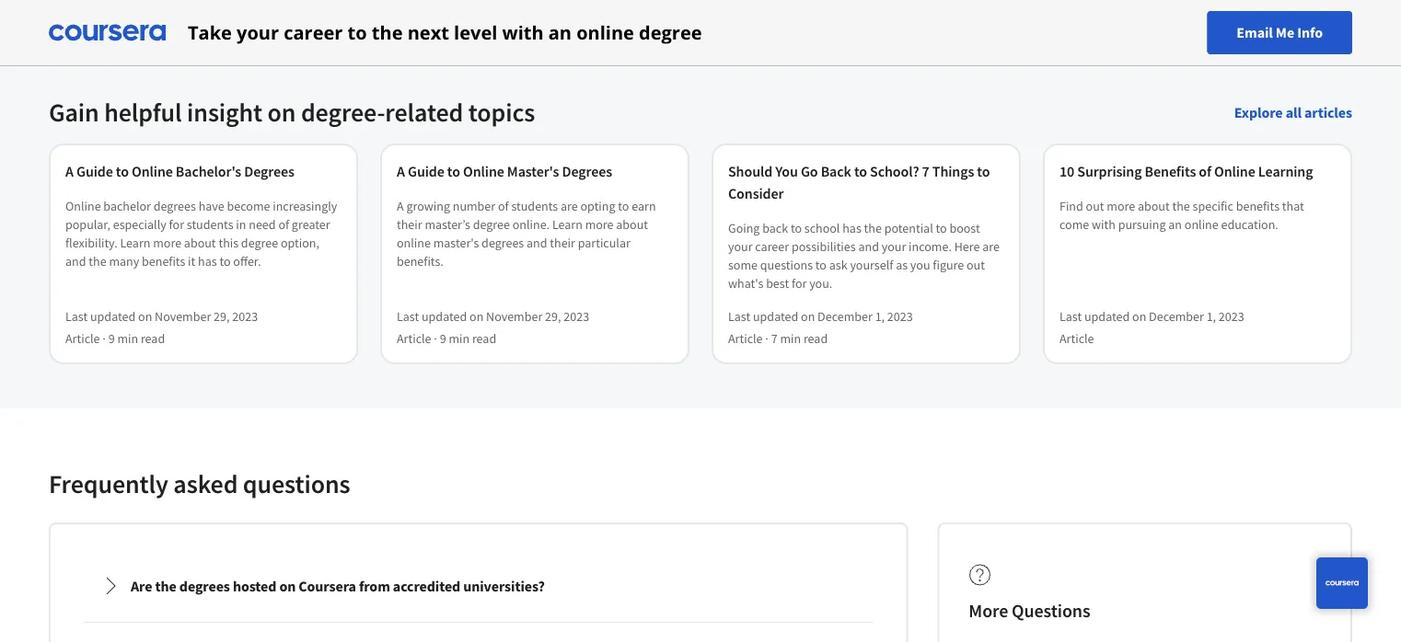 Task type: describe. For each thing, give the bounding box(es) containing it.
frequently asked questions element
[[34, 468, 1368, 643]]

10
[[1060, 162, 1075, 181]]

helpful
[[104, 96, 182, 128]]

a growing number of students are opting to earn their master's degree online. learn more about online master's degrees and their particular benefits.
[[397, 198, 656, 270]]

about inside find out more about the specific benefits that come with pursuing an online education.
[[1138, 198, 1170, 215]]

to inside a growing number of students are opting to earn their master's degree online. learn more about online master's degrees and their particular benefits.
[[618, 198, 630, 215]]

students inside a growing number of students are opting to earn their master's degree online. learn more about online master's degrees and their particular benefits.
[[512, 198, 558, 215]]

are the degrees hosted on coursera from accredited universities? button
[[87, 561, 871, 613]]

come
[[1060, 216, 1090, 233]]

on for a guide to online master's degrees
[[470, 309, 484, 325]]

all
[[1286, 103, 1302, 122]]

pursuing
[[1119, 216, 1167, 233]]

ask
[[830, 257, 848, 274]]

gain
[[49, 96, 99, 128]]

29, for bachelor's
[[214, 309, 230, 325]]

· for should you go back to school? 7 things to consider
[[766, 331, 769, 347]]

best
[[766, 275, 789, 292]]

that
[[1283, 198, 1305, 215]]

degrees for for
[[154, 198, 196, 215]]

greater
[[292, 216, 330, 233]]

read for bachelor's
[[141, 331, 165, 347]]

hosted
[[233, 578, 277, 596]]

you.
[[810, 275, 833, 292]]

more
[[969, 600, 1009, 623]]

articles
[[1305, 103, 1353, 122]]

2 horizontal spatial degree
[[639, 20, 702, 45]]

school?
[[871, 162, 920, 181]]

a guide to online master's degrees link
[[397, 160, 673, 182]]

income.
[[909, 239, 952, 255]]

email me info button
[[1208, 11, 1353, 54]]

universities?
[[464, 578, 545, 596]]

related
[[385, 96, 464, 128]]

take
[[188, 20, 232, 45]]

career inside going back to school has the potential to boost your career possibilities and your income. here are some questions to ask yourself as you figure out what's best for you.
[[756, 239, 789, 255]]

1 vertical spatial questions
[[243, 468, 351, 501]]

questions
[[1012, 600, 1091, 623]]

school
[[805, 220, 840, 237]]

become
[[227, 198, 270, 215]]

1 horizontal spatial your
[[729, 239, 753, 255]]

0 horizontal spatial your
[[237, 20, 279, 45]]

find out more about the specific benefits that come with pursuing an online education.
[[1060, 198, 1305, 233]]

me
[[1276, 23, 1295, 42]]

should
[[729, 162, 773, 181]]

benefits inside find out more about the specific benefits that come with pursuing an online education.
[[1237, 198, 1280, 215]]

more questions
[[969, 600, 1091, 623]]

as
[[896, 257, 908, 274]]

are the degrees hosted on coursera from accredited universities?
[[131, 578, 545, 596]]

benefits.
[[397, 253, 444, 270]]

0 vertical spatial online
[[577, 20, 635, 45]]

last for a guide to online master's degrees
[[397, 309, 419, 325]]

out inside find out more about the specific benefits that come with pursuing an online education.
[[1086, 198, 1105, 215]]

online.
[[513, 216, 550, 233]]

degrees for a guide to online bachelor's degrees
[[244, 162, 295, 181]]

gain helpful insight on degree-related topics
[[49, 96, 535, 128]]

accredited
[[393, 578, 461, 596]]

questions inside going back to school has the potential to boost your career possibilities and your income. here are some questions to ask yourself as you figure out what's best for you.
[[761, 257, 813, 274]]

should you go back to school? 7 things to consider link
[[729, 160, 1005, 204]]

consider
[[729, 184, 784, 203]]

article for should you go back to school? 7 things to consider
[[729, 331, 763, 347]]

possibilities
[[792, 239, 856, 255]]

degrees for universities?
[[179, 578, 230, 596]]

master's
[[425, 216, 471, 233]]

out inside going back to school has the potential to boost your career possibilities and your income. here are some questions to ask yourself as you figure out what's best for you.
[[967, 257, 986, 274]]

growing
[[407, 198, 450, 215]]

29, for master's
[[545, 309, 561, 325]]

are
[[131, 578, 152, 596]]

· for a guide to online master's degrees
[[434, 331, 437, 347]]

things
[[933, 162, 975, 181]]

on inside dropdown button
[[279, 578, 296, 596]]

should you go back to school? 7 things to consider
[[729, 162, 991, 203]]

email
[[1237, 23, 1274, 42]]

master's
[[434, 235, 479, 251]]

bachelor
[[103, 198, 151, 215]]

of for online
[[1200, 162, 1212, 181]]

0 vertical spatial career
[[284, 20, 343, 45]]

a guide to online bachelor's degrees link
[[65, 160, 342, 182]]

december for back
[[818, 309, 873, 325]]

last updated on december 1, 2023 article · 7 min read
[[729, 309, 913, 347]]

min for a guide to online master's degrees
[[449, 331, 470, 347]]

benefits inside online bachelor degrees have become increasingly popular, especially for students in need of greater flexibility. learn more about this degree option, and the many benefits it has to offer.
[[142, 253, 185, 270]]

potential
[[885, 220, 934, 237]]

especially
[[113, 216, 167, 233]]

a guide to online master's degrees
[[397, 162, 612, 181]]

many
[[109, 253, 139, 270]]

going
[[729, 220, 760, 237]]

online up number
[[463, 162, 505, 181]]

1 vertical spatial their
[[550, 235, 576, 251]]

and inside going back to school has the potential to boost your career possibilities and your income. here are some questions to ask yourself as you figure out what's best for you.
[[859, 239, 880, 255]]

popular,
[[65, 216, 110, 233]]

degrees inside a growing number of students are opting to earn their master's degree online. learn more about online master's degrees and their particular benefits.
[[482, 235, 524, 251]]

read for master's
[[472, 331, 497, 347]]

opting
[[581, 198, 616, 215]]

read for to
[[804, 331, 828, 347]]

in
[[236, 216, 246, 233]]

article for a guide to online master's degrees
[[397, 331, 432, 347]]

online inside find out more about the specific benefits that come with pursuing an online education.
[[1185, 216, 1219, 233]]

last for should you go back to school? 7 things to consider
[[729, 309, 751, 325]]

updated for a guide to online master's degrees
[[422, 309, 467, 325]]

number
[[453, 198, 496, 215]]

last updated on december 1, 2023 article
[[1060, 309, 1245, 347]]

email me info
[[1237, 23, 1324, 42]]

you
[[911, 257, 931, 274]]

going back to school has the potential to boost your career possibilities and your income. here are some questions to ask yourself as you figure out what's best for you.
[[729, 220, 1000, 292]]

frequently asked questions
[[49, 468, 351, 501]]

of for students
[[498, 198, 509, 215]]

education.
[[1222, 216, 1279, 233]]

more inside find out more about the specific benefits that come with pursuing an online education.
[[1107, 198, 1136, 215]]

the inside find out more about the specific benefits that come with pursuing an online education.
[[1173, 198, 1191, 215]]

explore
[[1235, 103, 1284, 122]]

insight
[[187, 96, 263, 128]]

offer.
[[233, 253, 261, 270]]

flexibility.
[[65, 235, 118, 251]]

topics
[[469, 96, 535, 128]]

2023 for master's
[[564, 309, 590, 325]]



Task type: locate. For each thing, give the bounding box(es) containing it.
1 horizontal spatial december
[[1150, 309, 1205, 325]]

with right level
[[502, 20, 544, 45]]

0 horizontal spatial students
[[187, 216, 234, 233]]

1 november from the left
[[155, 309, 211, 325]]

3 min from the left
[[781, 331, 801, 347]]

3 read from the left
[[804, 331, 828, 347]]

1, inside last updated on december 1, 2023 article
[[1207, 309, 1217, 325]]

on inside last updated on december 1, 2023 article
[[1133, 309, 1147, 325]]

0 horizontal spatial has
[[198, 253, 217, 270]]

a for a guide to online master's degrees
[[397, 162, 405, 181]]

your right take
[[237, 20, 279, 45]]

of
[[1200, 162, 1212, 181], [498, 198, 509, 215], [279, 216, 289, 233]]

learn inside online bachelor degrees have become increasingly popular, especially for students in need of greater flexibility. learn more about this degree option, and the many benefits it has to offer.
[[120, 235, 151, 251]]

2023
[[232, 309, 258, 325], [564, 309, 590, 325], [888, 309, 913, 325], [1219, 309, 1245, 325]]

collapsed list
[[80, 554, 877, 643]]

2 horizontal spatial of
[[1200, 162, 1212, 181]]

online up specific
[[1215, 162, 1256, 181]]

degrees inside online bachelor degrees have become increasingly popular, especially for students in need of greater flexibility. learn more about this degree option, and the many benefits it has to offer.
[[154, 198, 196, 215]]

2 read from the left
[[472, 331, 497, 347]]

updated inside last updated on december 1, 2023 article
[[1085, 309, 1130, 325]]

0 vertical spatial has
[[843, 220, 862, 237]]

are inside going back to school has the potential to boost your career possibilities and your income. here are some questions to ask yourself as you figure out what's best for you.
[[983, 239, 1000, 255]]

1 article from the left
[[65, 331, 100, 347]]

0 horizontal spatial career
[[284, 20, 343, 45]]

2 december from the left
[[1150, 309, 1205, 325]]

a inside a growing number of students are opting to earn their master's degree online. learn more about online master's degrees and their particular benefits.
[[397, 198, 404, 215]]

2023 for online
[[1219, 309, 1245, 325]]

2 updated from the left
[[422, 309, 467, 325]]

2 last from the left
[[397, 309, 419, 325]]

0 horizontal spatial an
[[549, 20, 572, 45]]

2023 inside last updated on december 1, 2023 article
[[1219, 309, 1245, 325]]

1 vertical spatial about
[[616, 216, 648, 233]]

1 horizontal spatial are
[[983, 239, 1000, 255]]

2 vertical spatial about
[[184, 235, 216, 251]]

1 guide from the left
[[76, 162, 113, 181]]

benefits up education.
[[1237, 198, 1280, 215]]

on
[[268, 96, 296, 128], [138, 309, 152, 325], [470, 309, 484, 325], [801, 309, 815, 325], [1133, 309, 1147, 325], [279, 578, 296, 596]]

for right best
[[792, 275, 807, 292]]

degree-
[[301, 96, 385, 128]]

4 last from the left
[[1060, 309, 1082, 325]]

3 2023 from the left
[[888, 309, 913, 325]]

0 horizontal spatial guide
[[76, 162, 113, 181]]

a for a guide to online bachelor's degrees
[[65, 162, 74, 181]]

a up popular,
[[65, 162, 74, 181]]

career up gain helpful insight on degree-related topics
[[284, 20, 343, 45]]

29,
[[214, 309, 230, 325], [545, 309, 561, 325]]

1 degrees from the left
[[244, 162, 295, 181]]

their down growing on the top left of the page
[[397, 216, 422, 233]]

0 horizontal spatial with
[[502, 20, 544, 45]]

guide for a guide to online bachelor's degrees
[[76, 162, 113, 181]]

and down flexibility.
[[65, 253, 86, 270]]

min
[[117, 331, 138, 347], [449, 331, 470, 347], [781, 331, 801, 347]]

need
[[249, 216, 276, 233]]

learn down especially
[[120, 235, 151, 251]]

2 vertical spatial degrees
[[179, 578, 230, 596]]

1 horizontal spatial out
[[1086, 198, 1105, 215]]

november down it
[[155, 309, 211, 325]]

more inside a growing number of students are opting to earn their master's degree online. learn more about online master's degrees and their particular benefits.
[[585, 216, 614, 233]]

november
[[155, 309, 211, 325], [486, 309, 543, 325]]

and down online.
[[527, 235, 548, 251]]

on for should you go back to school? 7 things to consider
[[801, 309, 815, 325]]

out right find
[[1086, 198, 1105, 215]]

questions right asked
[[243, 468, 351, 501]]

degrees up the 'become'
[[244, 162, 295, 181]]

0 vertical spatial out
[[1086, 198, 1105, 215]]

of inside a growing number of students are opting to earn their master's degree online. learn more about online master's degrees and their particular benefits.
[[498, 198, 509, 215]]

coursera image
[[49, 18, 166, 47]]

2 2023 from the left
[[564, 309, 590, 325]]

1 vertical spatial are
[[983, 239, 1000, 255]]

1 vertical spatial career
[[756, 239, 789, 255]]

1 horizontal spatial 7
[[923, 162, 930, 181]]

boost
[[950, 220, 981, 237]]

1,
[[876, 309, 885, 325], [1207, 309, 1217, 325]]

updated inside last updated on december 1, 2023 article · 7 min read
[[753, 309, 799, 325]]

1 vertical spatial for
[[792, 275, 807, 292]]

an right pursuing
[[1169, 216, 1183, 233]]

and up yourself
[[859, 239, 880, 255]]

0 horizontal spatial out
[[967, 257, 986, 274]]

article for 10 surprising benefits of online learning
[[1060, 331, 1095, 347]]

the left next
[[372, 20, 403, 45]]

0 vertical spatial are
[[561, 198, 578, 215]]

degree
[[639, 20, 702, 45], [473, 216, 510, 233], [241, 235, 278, 251]]

0 horizontal spatial are
[[561, 198, 578, 215]]

1 vertical spatial benefits
[[142, 253, 185, 270]]

a for a growing number of students are opting to earn their master's degree online. learn more about online master's degrees and their particular benefits.
[[397, 198, 404, 215]]

the
[[372, 20, 403, 45], [1173, 198, 1191, 215], [864, 220, 882, 237], [89, 253, 106, 270], [155, 578, 177, 596]]

has right it
[[198, 253, 217, 270]]

2 9 from the left
[[440, 331, 446, 347]]

explore all articles
[[1235, 103, 1353, 122]]

are left opting
[[561, 198, 578, 215]]

last updated on november 29, 2023 article · 9 min read for master's
[[397, 309, 590, 347]]

degrees for a guide to online master's degrees
[[562, 162, 612, 181]]

1 horizontal spatial read
[[472, 331, 497, 347]]

10 surprising benefits of online learning
[[1060, 162, 1314, 181]]

degrees left hosted
[[179, 578, 230, 596]]

2 1, from the left
[[1207, 309, 1217, 325]]

online inside a growing number of students are opting to earn their master's degree online. learn more about online master's degrees and their particular benefits.
[[397, 235, 431, 251]]

· inside last updated on december 1, 2023 article · 7 min read
[[766, 331, 769, 347]]

2 horizontal spatial min
[[781, 331, 801, 347]]

9 for a guide to online bachelor's degrees
[[108, 331, 115, 347]]

updated for 10 surprising benefits of online learning
[[1085, 309, 1130, 325]]

0 horizontal spatial more
[[153, 235, 182, 251]]

their
[[397, 216, 422, 233], [550, 235, 576, 251]]

1 horizontal spatial min
[[449, 331, 470, 347]]

0 horizontal spatial december
[[818, 309, 873, 325]]

about
[[1138, 198, 1170, 215], [616, 216, 648, 233], [184, 235, 216, 251]]

1 vertical spatial 7
[[772, 331, 778, 347]]

are right here
[[983, 239, 1000, 255]]

and inside a growing number of students are opting to earn their master's degree online. learn more about online master's degrees and their particular benefits.
[[527, 235, 548, 251]]

0 horizontal spatial questions
[[243, 468, 351, 501]]

more
[[1107, 198, 1136, 215], [585, 216, 614, 233], [153, 235, 182, 251]]

1 vertical spatial students
[[187, 216, 234, 233]]

online
[[132, 162, 173, 181], [463, 162, 505, 181], [1215, 162, 1256, 181], [65, 198, 101, 215]]

2 last updated on november 29, 2023 article · 9 min read from the left
[[397, 309, 590, 347]]

this
[[219, 235, 239, 251]]

for inside online bachelor degrees have become increasingly popular, especially for students in need of greater flexibility. learn more about this degree option, and the many benefits it has to offer.
[[169, 216, 184, 233]]

for inside going back to school has the potential to boost your career possibilities and your income. here are some questions to ask yourself as you figure out what's best for you.
[[792, 275, 807, 292]]

bachelor's
[[176, 162, 241, 181]]

the right are
[[155, 578, 177, 596]]

a left growing on the top left of the page
[[397, 198, 404, 215]]

1 1, from the left
[[876, 309, 885, 325]]

option,
[[281, 235, 320, 251]]

students up online.
[[512, 198, 558, 215]]

9 down many
[[108, 331, 115, 347]]

explore all articles link
[[1235, 103, 1353, 122]]

0 vertical spatial more
[[1107, 198, 1136, 215]]

master's
[[507, 162, 559, 181]]

last inside last updated on december 1, 2023 article
[[1060, 309, 1082, 325]]

2 29, from the left
[[545, 309, 561, 325]]

29, down a growing number of students are opting to earn their master's degree online. learn more about online master's degrees and their particular benefits.
[[545, 309, 561, 325]]

1 december from the left
[[818, 309, 873, 325]]

more down especially
[[153, 235, 182, 251]]

1 horizontal spatial 29,
[[545, 309, 561, 325]]

updated for a guide to online bachelor's degrees
[[90, 309, 136, 325]]

0 horizontal spatial learn
[[120, 235, 151, 251]]

1 horizontal spatial for
[[792, 275, 807, 292]]

1 horizontal spatial questions
[[761, 257, 813, 274]]

0 horizontal spatial november
[[155, 309, 211, 325]]

november down a growing number of students are opting to earn their master's degree online. learn more about online master's degrees and their particular benefits.
[[486, 309, 543, 325]]

2 · from the left
[[434, 331, 437, 347]]

take your career to the next level with an online degree
[[188, 20, 702, 45]]

are
[[561, 198, 578, 215], [983, 239, 1000, 255]]

frequently
[[49, 468, 168, 501]]

1 horizontal spatial their
[[550, 235, 576, 251]]

2 november from the left
[[486, 309, 543, 325]]

earn
[[632, 198, 656, 215]]

yourself
[[851, 257, 894, 274]]

last
[[65, 309, 88, 325], [397, 309, 419, 325], [729, 309, 751, 325], [1060, 309, 1082, 325]]

what's
[[729, 275, 764, 292]]

10 surprising benefits of online learning link
[[1060, 160, 1336, 182]]

find
[[1060, 198, 1084, 215]]

2 min from the left
[[449, 331, 470, 347]]

for
[[169, 216, 184, 233], [792, 275, 807, 292]]

your up some
[[729, 239, 753, 255]]

1 vertical spatial more
[[585, 216, 614, 233]]

0 horizontal spatial and
[[65, 253, 86, 270]]

degrees down online.
[[482, 235, 524, 251]]

more down opting
[[585, 216, 614, 233]]

1 2023 from the left
[[232, 309, 258, 325]]

back
[[763, 220, 789, 237]]

0 horizontal spatial for
[[169, 216, 184, 233]]

the left potential
[[864, 220, 882, 237]]

4 updated from the left
[[1085, 309, 1130, 325]]

online bachelor degrees have become increasingly popular, especially for students in need of greater flexibility. learn more about this degree option, and the many benefits it has to offer.
[[65, 198, 337, 270]]

figure
[[933, 257, 965, 274]]

0 horizontal spatial their
[[397, 216, 422, 233]]

november for bachelor's
[[155, 309, 211, 325]]

the left specific
[[1173, 198, 1191, 215]]

3 last from the left
[[729, 309, 751, 325]]

0 vertical spatial degree
[[639, 20, 702, 45]]

an inside find out more about the specific benefits that come with pursuing an online education.
[[1169, 216, 1183, 233]]

back
[[821, 162, 852, 181]]

benefits
[[1145, 162, 1197, 181]]

1 horizontal spatial november
[[486, 309, 543, 325]]

has inside online bachelor degrees have become increasingly popular, especially for students in need of greater flexibility. learn more about this degree option, and the many benefits it has to offer.
[[198, 253, 217, 270]]

1 29, from the left
[[214, 309, 230, 325]]

november for master's
[[486, 309, 543, 325]]

min inside last updated on december 1, 2023 article · 7 min read
[[781, 331, 801, 347]]

degree inside online bachelor degrees have become increasingly popular, especially for students in need of greater flexibility. learn more about this degree option, and the many benefits it has to offer.
[[241, 235, 278, 251]]

last updated on november 29, 2023 article · 9 min read
[[65, 309, 258, 347], [397, 309, 590, 347]]

level
[[454, 20, 498, 45]]

7 inside should you go back to school? 7 things to consider
[[923, 162, 930, 181]]

are inside a growing number of students are opting to earn their master's degree online. learn more about online master's degrees and their particular benefits.
[[561, 198, 578, 215]]

on for 10 surprising benefits of online learning
[[1133, 309, 1147, 325]]

has right 'school'
[[843, 220, 862, 237]]

coursera
[[299, 578, 356, 596]]

with
[[502, 20, 544, 45], [1092, 216, 1116, 233]]

1 updated from the left
[[90, 309, 136, 325]]

learn
[[553, 216, 583, 233], [120, 235, 151, 251]]

the inside going back to school has the potential to boost your career possibilities and your income. here are some questions to ask yourself as you figure out what's best for you.
[[864, 220, 882, 237]]

asked
[[174, 468, 238, 501]]

min for a guide to online bachelor's degrees
[[117, 331, 138, 347]]

with right come
[[1092, 216, 1116, 233]]

to inside online bachelor degrees have become increasingly popular, especially for students in need of greater flexibility. learn more about this degree option, and the many benefits it has to offer.
[[220, 253, 231, 270]]

of right number
[[498, 198, 509, 215]]

0 horizontal spatial read
[[141, 331, 165, 347]]

about inside online bachelor degrees have become increasingly popular, especially for students in need of greater flexibility. learn more about this degree option, and the many benefits it has to offer.
[[184, 235, 216, 251]]

1 horizontal spatial students
[[512, 198, 558, 215]]

2 horizontal spatial your
[[882, 239, 907, 255]]

last updated on november 29, 2023 article · 9 min read for bachelor's
[[65, 309, 258, 347]]

online up popular,
[[65, 198, 101, 215]]

0 horizontal spatial last updated on november 29, 2023 article · 9 min read
[[65, 309, 258, 347]]

guide up growing on the top left of the page
[[408, 162, 445, 181]]

2 horizontal spatial more
[[1107, 198, 1136, 215]]

your
[[237, 20, 279, 45], [729, 239, 753, 255], [882, 239, 907, 255]]

december inside last updated on december 1, 2023 article
[[1150, 309, 1205, 325]]

last inside last updated on december 1, 2023 article · 7 min read
[[729, 309, 751, 325]]

go
[[801, 162, 818, 181]]

1 horizontal spatial degree
[[473, 216, 510, 233]]

out down here
[[967, 257, 986, 274]]

29, down "this"
[[214, 309, 230, 325]]

1 vertical spatial degree
[[473, 216, 510, 233]]

online inside online bachelor degrees have become increasingly popular, especially for students in need of greater flexibility. learn more about this degree option, and the many benefits it has to offer.
[[65, 198, 101, 215]]

3 · from the left
[[766, 331, 769, 347]]

the down flexibility.
[[89, 253, 106, 270]]

4 article from the left
[[1060, 331, 1095, 347]]

2023 for to
[[888, 309, 913, 325]]

2023 inside last updated on december 1, 2023 article · 7 min read
[[888, 309, 913, 325]]

about down the earn
[[616, 216, 648, 233]]

7 inside last updated on december 1, 2023 article · 7 min read
[[772, 331, 778, 347]]

1 horizontal spatial an
[[1169, 216, 1183, 233]]

has inside going back to school has the potential to boost your career possibilities and your income. here are some questions to ask yourself as you figure out what's best for you.
[[843, 220, 862, 237]]

an right level
[[549, 20, 572, 45]]

· for a guide to online bachelor's degrees
[[103, 331, 106, 347]]

guide up bachelor
[[76, 162, 113, 181]]

their left particular
[[550, 235, 576, 251]]

0 vertical spatial students
[[512, 198, 558, 215]]

degrees inside dropdown button
[[179, 578, 230, 596]]

a
[[65, 162, 74, 181], [397, 162, 405, 181], [397, 198, 404, 215]]

3 updated from the left
[[753, 309, 799, 325]]

online up bachelor
[[132, 162, 173, 181]]

students inside online bachelor degrees have become increasingly popular, especially for students in need of greater flexibility. learn more about this degree option, and the many benefits it has to offer.
[[187, 216, 234, 233]]

0 vertical spatial about
[[1138, 198, 1170, 215]]

from
[[359, 578, 390, 596]]

learning
[[1259, 162, 1314, 181]]

learn down opting
[[553, 216, 583, 233]]

1 vertical spatial an
[[1169, 216, 1183, 233]]

specific
[[1193, 198, 1234, 215]]

particular
[[578, 235, 631, 251]]

2 vertical spatial more
[[153, 235, 182, 251]]

0 vertical spatial of
[[1200, 162, 1212, 181]]

1 horizontal spatial last updated on november 29, 2023 article · 9 min read
[[397, 309, 590, 347]]

some
[[729, 257, 758, 274]]

1 horizontal spatial benefits
[[1237, 198, 1280, 215]]

0 vertical spatial degrees
[[154, 198, 196, 215]]

0 horizontal spatial 29,
[[214, 309, 230, 325]]

next
[[408, 20, 449, 45]]

1 last from the left
[[65, 309, 88, 325]]

0 horizontal spatial of
[[279, 216, 289, 233]]

1 9 from the left
[[108, 331, 115, 347]]

more up pursuing
[[1107, 198, 1136, 215]]

degrees up opting
[[562, 162, 612, 181]]

learn inside a growing number of students are opting to earn their master's degree online. learn more about online master's degrees and their particular benefits.
[[553, 216, 583, 233]]

your up as
[[882, 239, 907, 255]]

1 horizontal spatial 1,
[[1207, 309, 1217, 325]]

2 horizontal spatial ·
[[766, 331, 769, 347]]

2 horizontal spatial read
[[804, 331, 828, 347]]

9 down benefits.
[[440, 331, 446, 347]]

last for a guide to online bachelor's degrees
[[65, 309, 88, 325]]

degree inside a growing number of students are opting to earn their master's degree online. learn more about online master's degrees and their particular benefits.
[[473, 216, 510, 233]]

1 vertical spatial out
[[967, 257, 986, 274]]

1, inside last updated on december 1, 2023 article · 7 min read
[[876, 309, 885, 325]]

article inside last updated on december 1, 2023 article · 7 min read
[[729, 331, 763, 347]]

0 horizontal spatial 7
[[772, 331, 778, 347]]

the inside online bachelor degrees have become increasingly popular, especially for students in need of greater flexibility. learn more about this degree option, and the many benefits it has to offer.
[[89, 253, 106, 270]]

2 vertical spatial degree
[[241, 235, 278, 251]]

has
[[843, 220, 862, 237], [198, 253, 217, 270]]

have
[[199, 198, 224, 215]]

1, for to
[[876, 309, 885, 325]]

1 read from the left
[[141, 331, 165, 347]]

3 article from the left
[[729, 331, 763, 347]]

1 · from the left
[[103, 331, 106, 347]]

2 horizontal spatial and
[[859, 239, 880, 255]]

1 vertical spatial with
[[1092, 216, 1116, 233]]

about up pursuing
[[1138, 198, 1170, 215]]

·
[[103, 331, 106, 347], [434, 331, 437, 347], [766, 331, 769, 347]]

read inside last updated on december 1, 2023 article · 7 min read
[[804, 331, 828, 347]]

0 horizontal spatial ·
[[103, 331, 106, 347]]

career down back
[[756, 239, 789, 255]]

2 horizontal spatial about
[[1138, 198, 1170, 215]]

1 horizontal spatial 9
[[440, 331, 446, 347]]

article inside last updated on december 1, 2023 article
[[1060, 331, 1095, 347]]

a down related
[[397, 162, 405, 181]]

7 down best
[[772, 331, 778, 347]]

students down have
[[187, 216, 234, 233]]

of inside online bachelor degrees have become increasingly popular, especially for students in need of greater flexibility. learn more about this degree option, and the many benefits it has to offer.
[[279, 216, 289, 233]]

it
[[188, 253, 196, 270]]

7
[[923, 162, 930, 181], [772, 331, 778, 347]]

0 horizontal spatial degree
[[241, 235, 278, 251]]

0 horizontal spatial 9
[[108, 331, 115, 347]]

1 horizontal spatial ·
[[434, 331, 437, 347]]

increasingly
[[273, 198, 337, 215]]

december inside last updated on december 1, 2023 article · 7 min read
[[818, 309, 873, 325]]

2 horizontal spatial online
[[1185, 216, 1219, 233]]

0 horizontal spatial min
[[117, 331, 138, 347]]

questions
[[761, 257, 813, 274], [243, 468, 351, 501]]

benefits left it
[[142, 253, 185, 270]]

1 horizontal spatial online
[[577, 20, 635, 45]]

0 horizontal spatial online
[[397, 235, 431, 251]]

1, for online
[[1207, 309, 1217, 325]]

2 vertical spatial online
[[397, 235, 431, 251]]

about up it
[[184, 235, 216, 251]]

9 for a guide to online master's degrees
[[440, 331, 446, 347]]

of inside 10 surprising benefits of online learning link
[[1200, 162, 1212, 181]]

questions up best
[[761, 257, 813, 274]]

0 vertical spatial learn
[[553, 216, 583, 233]]

1 horizontal spatial degrees
[[562, 162, 612, 181]]

december for of
[[1150, 309, 1205, 325]]

1 horizontal spatial has
[[843, 220, 862, 237]]

2023 for bachelor's
[[232, 309, 258, 325]]

of right "benefits"
[[1200, 162, 1212, 181]]

here
[[955, 239, 980, 255]]

an
[[549, 20, 572, 45], [1169, 216, 1183, 233]]

1 horizontal spatial learn
[[553, 216, 583, 233]]

0 horizontal spatial degrees
[[244, 162, 295, 181]]

1 vertical spatial of
[[498, 198, 509, 215]]

4 2023 from the left
[[1219, 309, 1245, 325]]

0 vertical spatial their
[[397, 216, 422, 233]]

0 vertical spatial questions
[[761, 257, 813, 274]]

0 vertical spatial an
[[549, 20, 572, 45]]

of right the need
[[279, 216, 289, 233]]

article for a guide to online bachelor's degrees
[[65, 331, 100, 347]]

the inside dropdown button
[[155, 578, 177, 596]]

last for 10 surprising benefits of online learning
[[1060, 309, 1082, 325]]

7 left things
[[923, 162, 930, 181]]

1 last updated on november 29, 2023 article · 9 min read from the left
[[65, 309, 258, 347]]

min for should you go back to school? 7 things to consider
[[781, 331, 801, 347]]

0 vertical spatial for
[[169, 216, 184, 233]]

guide for a guide to online master's degrees
[[408, 162, 445, 181]]

december
[[818, 309, 873, 325], [1150, 309, 1205, 325]]

degrees down a guide to online bachelor's degrees at left top
[[154, 198, 196, 215]]

more inside online bachelor degrees have become increasingly popular, especially for students in need of greater flexibility. learn more about this degree option, and the many benefits it has to offer.
[[153, 235, 182, 251]]

online
[[577, 20, 635, 45], [1185, 216, 1219, 233], [397, 235, 431, 251]]

a guide to online bachelor's degrees
[[65, 162, 295, 181]]

1 vertical spatial has
[[198, 253, 217, 270]]

2 guide from the left
[[408, 162, 445, 181]]

1 min from the left
[[117, 331, 138, 347]]

2 degrees from the left
[[562, 162, 612, 181]]

0 vertical spatial with
[[502, 20, 544, 45]]

and inside online bachelor degrees have become increasingly popular, especially for students in need of greater flexibility. learn more about this degree option, and the many benefits it has to offer.
[[65, 253, 86, 270]]

updated for should you go back to school? 7 things to consider
[[753, 309, 799, 325]]

on for a guide to online bachelor's degrees
[[138, 309, 152, 325]]

for right especially
[[169, 216, 184, 233]]

about inside a growing number of students are opting to earn their master's degree online. learn more about online master's degrees and their particular benefits.
[[616, 216, 648, 233]]

with inside find out more about the specific benefits that come with pursuing an online education.
[[1092, 216, 1116, 233]]

read
[[141, 331, 165, 347], [472, 331, 497, 347], [804, 331, 828, 347]]

on inside last updated on december 1, 2023 article · 7 min read
[[801, 309, 815, 325]]

2 article from the left
[[397, 331, 432, 347]]



Task type: vqa. For each thing, say whether or not it's contained in the screenshot.
the rightmost are
yes



